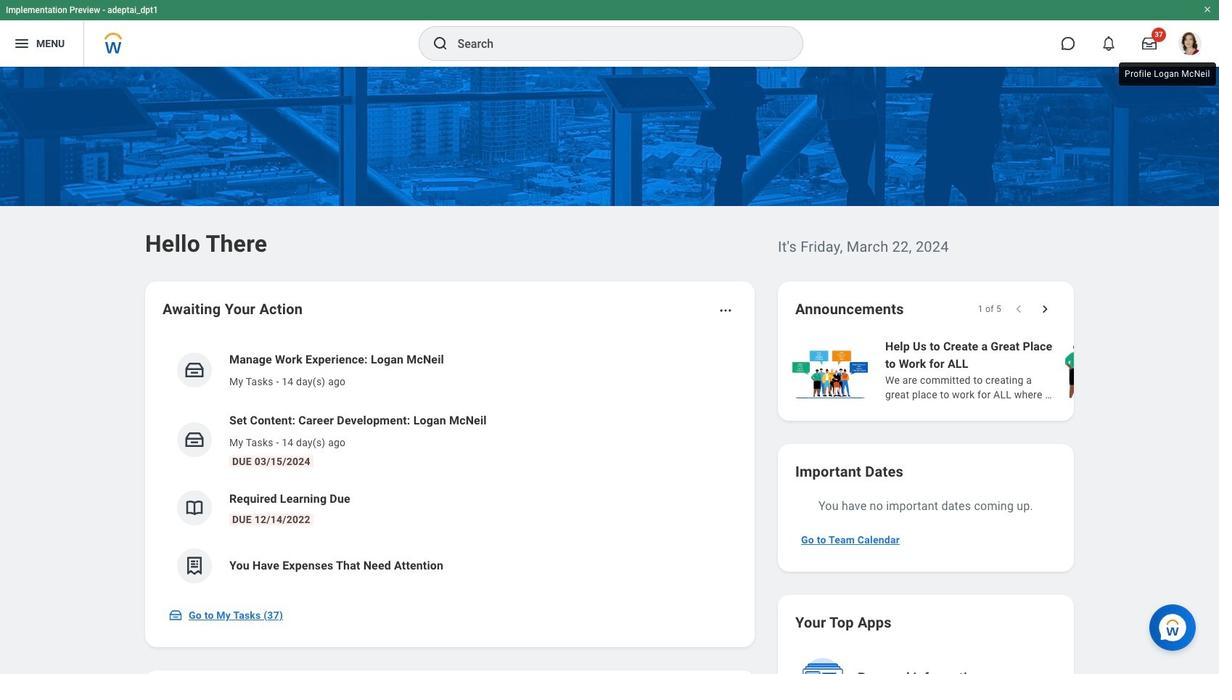 Task type: describe. For each thing, give the bounding box(es) containing it.
inbox large image
[[1143, 36, 1157, 51]]

1 vertical spatial inbox image
[[168, 608, 183, 623]]

inbox image inside list
[[184, 429, 205, 451]]

close environment banner image
[[1204, 5, 1212, 14]]

chevron right small image
[[1038, 302, 1053, 317]]

1 horizontal spatial list
[[790, 337, 1220, 404]]

justify image
[[13, 35, 30, 52]]

dashboard expenses image
[[184, 555, 205, 577]]

Search Workday  search field
[[458, 28, 773, 60]]



Task type: locate. For each thing, give the bounding box(es) containing it.
0 horizontal spatial list
[[163, 340, 738, 595]]

main content
[[0, 67, 1220, 674]]

tooltip
[[1117, 60, 1219, 89]]

chevron left small image
[[1012, 302, 1027, 317]]

inbox image
[[184, 359, 205, 381]]

list
[[790, 337, 1220, 404], [163, 340, 738, 595]]

search image
[[432, 35, 449, 52]]

inbox image
[[184, 429, 205, 451], [168, 608, 183, 623]]

banner
[[0, 0, 1220, 67]]

0 vertical spatial inbox image
[[184, 429, 205, 451]]

1 horizontal spatial inbox image
[[184, 429, 205, 451]]

0 horizontal spatial inbox image
[[168, 608, 183, 623]]

status
[[978, 303, 1002, 315]]

notifications large image
[[1102, 36, 1117, 51]]

profile logan mcneil image
[[1179, 32, 1202, 58]]

book open image
[[184, 497, 205, 519]]



Task type: vqa. For each thing, say whether or not it's contained in the screenshot.
right Time
no



